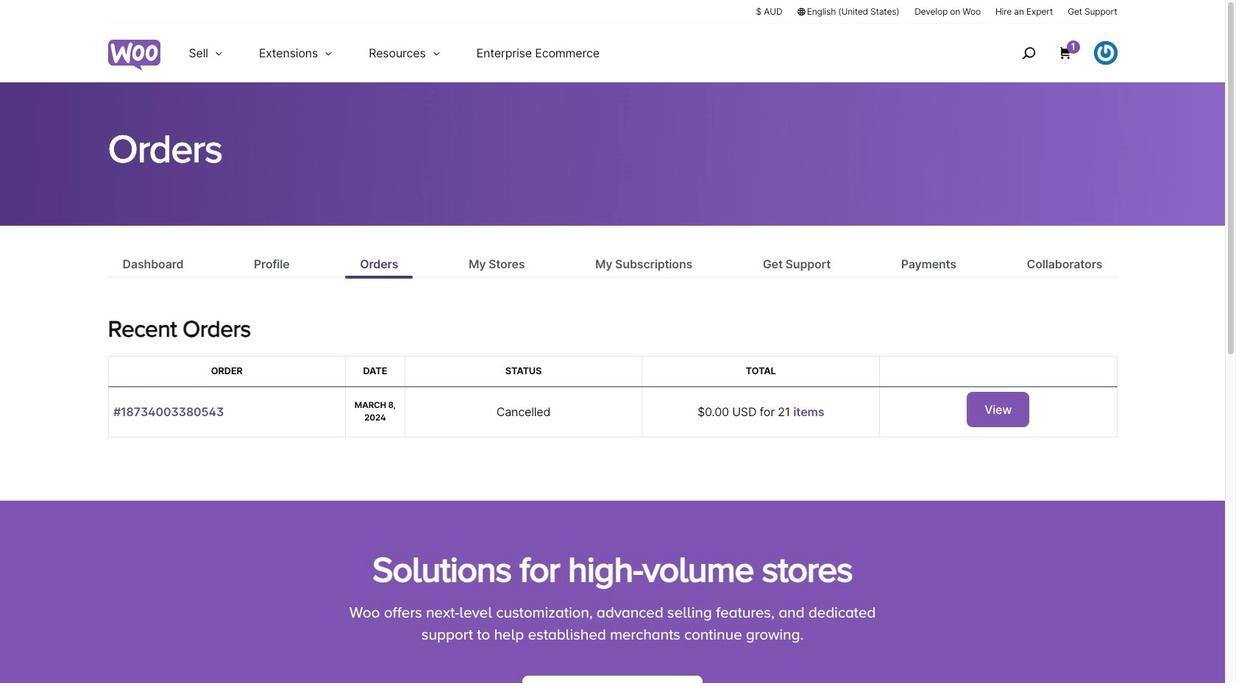 Task type: describe. For each thing, give the bounding box(es) containing it.
open account menu image
[[1094, 41, 1118, 65]]

search image
[[1017, 41, 1041, 65]]



Task type: locate. For each thing, give the bounding box(es) containing it.
service navigation menu element
[[991, 29, 1118, 77]]



